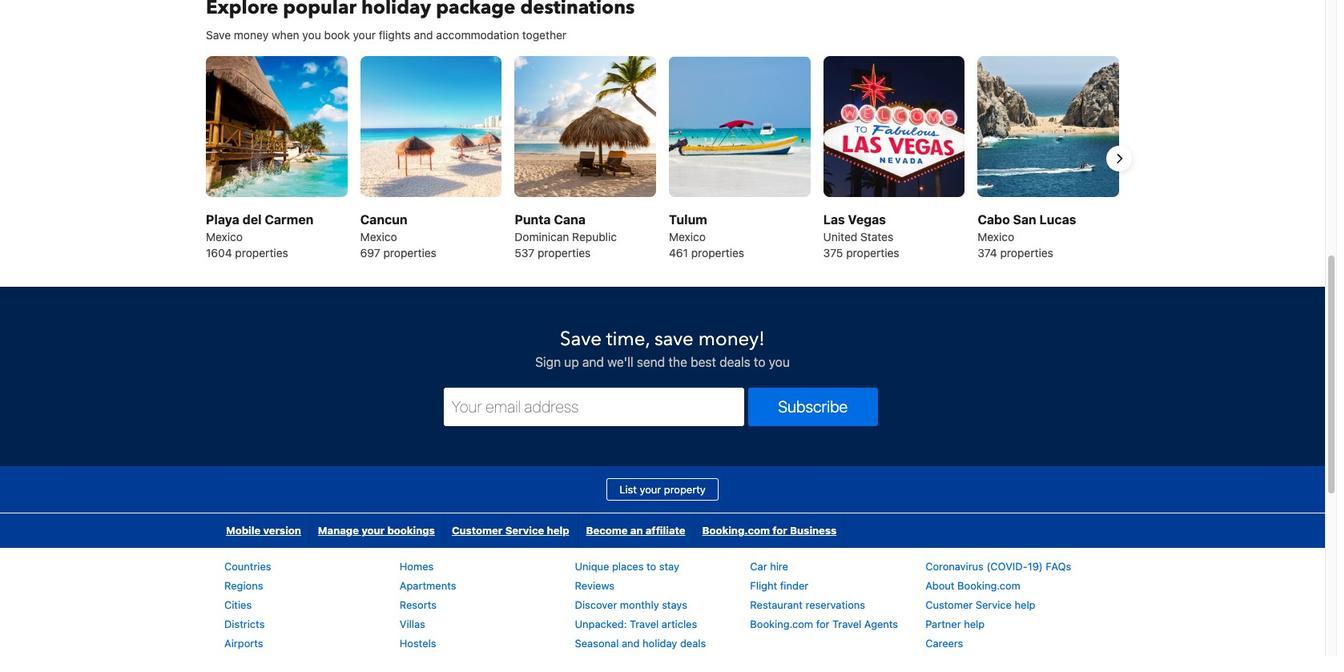 Task type: locate. For each thing, give the bounding box(es) containing it.
to inside save time, save money! sign up and we'll send the best deals to you
[[754, 355, 766, 370]]

service inside "coronavirus (covid-19) faqs about booking.com customer service help partner help careers"
[[976, 599, 1012, 612]]

united
[[823, 230, 858, 244]]

travel inside car hire flight finder restaurant reservations booking.com for travel agents
[[833, 618, 862, 631]]

2 properties from the left
[[383, 246, 437, 260]]

save time, save money! footer
[[0, 287, 1325, 656]]

properties for playa
[[235, 246, 288, 260]]

1 vertical spatial your
[[640, 483, 661, 496]]

unpacked: travel articles link
[[575, 618, 697, 631]]

version
[[263, 524, 301, 537]]

2 vertical spatial and
[[622, 637, 640, 650]]

your right manage
[[361, 524, 385, 537]]

mexico down tulum
[[669, 230, 706, 244]]

save up "up"
[[560, 326, 602, 353]]

0 vertical spatial you
[[302, 28, 321, 41]]

customer inside "coronavirus (covid-19) faqs about booking.com customer service help partner help careers"
[[926, 599, 973, 612]]

travel
[[630, 618, 659, 631], [833, 618, 862, 631]]

your right book
[[353, 28, 376, 41]]

car hire link
[[750, 560, 788, 573]]

mobile version
[[226, 524, 301, 537]]

hostels link
[[400, 637, 436, 650]]

help left become in the left bottom of the page
[[547, 524, 569, 537]]

holiday
[[643, 637, 677, 650]]

2 horizontal spatial and
[[622, 637, 640, 650]]

6 properties from the left
[[1000, 246, 1053, 260]]

save for time,
[[560, 326, 602, 353]]

an
[[630, 524, 643, 537]]

agents
[[864, 618, 898, 631]]

careers
[[926, 637, 963, 650]]

1 horizontal spatial service
[[976, 599, 1012, 612]]

countries
[[224, 560, 271, 573]]

states
[[861, 230, 893, 244]]

customer
[[452, 524, 503, 537], [926, 599, 973, 612]]

0 horizontal spatial travel
[[630, 618, 659, 631]]

properties right 697
[[383, 246, 437, 260]]

0 horizontal spatial help
[[547, 524, 569, 537]]

0 vertical spatial for
[[773, 524, 787, 537]]

unpacked:
[[575, 618, 627, 631]]

1 properties from the left
[[235, 246, 288, 260]]

navigation
[[218, 514, 846, 548]]

0 vertical spatial customer service help link
[[444, 514, 577, 548]]

properties for las
[[846, 246, 899, 260]]

1 vertical spatial and
[[582, 355, 604, 370]]

navigation containing mobile version
[[218, 514, 846, 548]]

deals down articles at the bottom
[[680, 637, 706, 650]]

1 vertical spatial deals
[[680, 637, 706, 650]]

accommodation
[[436, 28, 519, 41]]

help down 19)
[[1015, 599, 1036, 612]]

to left stay
[[647, 560, 656, 573]]

1 horizontal spatial save
[[560, 326, 602, 353]]

2 vertical spatial your
[[361, 524, 385, 537]]

customer right bookings
[[452, 524, 503, 537]]

explore popular holiday package destinations region
[[193, 56, 1132, 261]]

car
[[750, 560, 767, 573]]

properties right 461 at the right top of page
[[691, 246, 744, 260]]

1 mexico from the left
[[206, 230, 243, 244]]

booking.com down restaurant
[[750, 618, 813, 631]]

mexico up '1604'
[[206, 230, 243, 244]]

for left the business
[[773, 524, 787, 537]]

coronavirus (covid-19) faqs about booking.com customer service help partner help careers
[[926, 560, 1071, 650]]

1 vertical spatial you
[[769, 355, 790, 370]]

properties inside punta cana dominican republic 537 properties
[[538, 246, 591, 260]]

2 travel from the left
[[833, 618, 862, 631]]

0 horizontal spatial for
[[773, 524, 787, 537]]

save inside save time, save money! sign up and we'll send the best deals to you
[[560, 326, 602, 353]]

homes
[[400, 560, 434, 573]]

customer service help link
[[444, 514, 577, 548], [926, 599, 1036, 612]]

customer up the partner
[[926, 599, 973, 612]]

time,
[[606, 326, 650, 353]]

cabo
[[978, 213, 1010, 227]]

0 vertical spatial service
[[505, 524, 544, 537]]

1 vertical spatial save
[[560, 326, 602, 353]]

3 properties from the left
[[538, 246, 591, 260]]

unique places to stay link
[[575, 560, 679, 573]]

0 vertical spatial deals
[[720, 355, 751, 370]]

save time, save money! sign up and we'll send the best deals to you
[[535, 326, 790, 370]]

property
[[664, 483, 706, 496]]

together
[[522, 28, 567, 41]]

mexico down cabo
[[978, 230, 1015, 244]]

1 vertical spatial help
[[1015, 599, 1036, 612]]

save for money
[[206, 28, 231, 41]]

4 mexico from the left
[[978, 230, 1015, 244]]

booking.com for travel agents link
[[750, 618, 898, 631]]

you
[[302, 28, 321, 41], [769, 355, 790, 370]]

properties inside las vegas united states 375 properties
[[846, 246, 899, 260]]

mexico inside the playa del carmen mexico 1604 properties
[[206, 230, 243, 244]]

for inside car hire flight finder restaurant reservations booking.com for travel agents
[[816, 618, 830, 631]]

2 mexico from the left
[[360, 230, 397, 244]]

when
[[272, 28, 299, 41]]

the
[[669, 355, 687, 370]]

1 horizontal spatial help
[[964, 618, 985, 631]]

1 horizontal spatial for
[[816, 618, 830, 631]]

del
[[243, 213, 262, 227]]

hire
[[770, 560, 788, 573]]

1 vertical spatial to
[[647, 560, 656, 573]]

customer service help link for partner help
[[926, 599, 1036, 612]]

properties for punta
[[538, 246, 591, 260]]

countries regions cities districts airports
[[224, 560, 271, 650]]

save
[[206, 28, 231, 41], [560, 326, 602, 353]]

next image
[[1110, 149, 1129, 168]]

0 horizontal spatial and
[[414, 28, 433, 41]]

reviews link
[[575, 579, 615, 592]]

help
[[547, 524, 569, 537], [1015, 599, 1036, 612], [964, 618, 985, 631]]

and
[[414, 28, 433, 41], [582, 355, 604, 370], [622, 637, 640, 650]]

mexico down cancun
[[360, 230, 397, 244]]

1 horizontal spatial you
[[769, 355, 790, 370]]

1 horizontal spatial deals
[[720, 355, 751, 370]]

0 vertical spatial customer
[[452, 524, 503, 537]]

book
[[324, 28, 350, 41]]

1 horizontal spatial and
[[582, 355, 604, 370]]

hostels
[[400, 637, 436, 650]]

careers link
[[926, 637, 963, 650]]

properties inside tulum mexico 461 properties
[[691, 246, 744, 260]]

2 horizontal spatial help
[[1015, 599, 1036, 612]]

service
[[505, 524, 544, 537], [976, 599, 1012, 612]]

1 horizontal spatial customer
[[926, 599, 973, 612]]

and down unpacked: travel articles link
[[622, 637, 640, 650]]

unique
[[575, 560, 609, 573]]

0 horizontal spatial deals
[[680, 637, 706, 650]]

save
[[654, 326, 694, 353]]

0 vertical spatial to
[[754, 355, 766, 370]]

0 vertical spatial save
[[206, 28, 231, 41]]

booking.com for business
[[702, 524, 837, 537]]

5 properties from the left
[[846, 246, 899, 260]]

send
[[637, 355, 665, 370]]

navigation inside the save time, save money! footer
[[218, 514, 846, 548]]

airports
[[224, 637, 263, 650]]

for
[[773, 524, 787, 537], [816, 618, 830, 631]]

your right list
[[640, 483, 661, 496]]

travel up seasonal and holiday deals link
[[630, 618, 659, 631]]

to down 'money!'
[[754, 355, 766, 370]]

and inside save time, save money! sign up and we'll send the best deals to you
[[582, 355, 604, 370]]

manage your bookings
[[318, 524, 435, 537]]

booking.com
[[702, 524, 770, 537], [958, 579, 1021, 592], [750, 618, 813, 631]]

republic
[[572, 230, 617, 244]]

districts
[[224, 618, 265, 631]]

deals inside unique places to stay reviews discover monthly stays unpacked: travel articles seasonal and holiday deals
[[680, 637, 706, 650]]

2 vertical spatial help
[[964, 618, 985, 631]]

cancun mexico 697 properties
[[360, 213, 437, 260]]

2 vertical spatial booking.com
[[750, 618, 813, 631]]

3 mexico from the left
[[669, 230, 706, 244]]

properties down del
[[235, 246, 288, 260]]

1 horizontal spatial travel
[[833, 618, 862, 631]]

1 vertical spatial customer
[[926, 599, 973, 612]]

0 horizontal spatial save
[[206, 28, 231, 41]]

booking.com down the coronavirus (covid-19) faqs link
[[958, 579, 1021, 592]]

1 horizontal spatial customer service help link
[[926, 599, 1036, 612]]

help right the partner
[[964, 618, 985, 631]]

you left book
[[302, 28, 321, 41]]

subscribe
[[778, 398, 848, 416]]

booking.com up car at the right of the page
[[702, 524, 770, 537]]

properties down san
[[1000, 246, 1053, 260]]

finder
[[780, 579, 809, 592]]

deals inside save time, save money! sign up and we'll send the best deals to you
[[720, 355, 751, 370]]

and right "up"
[[582, 355, 604, 370]]

mobile version link
[[218, 514, 309, 548]]

resorts
[[400, 599, 437, 612]]

0 horizontal spatial customer service help link
[[444, 514, 577, 548]]

properties inside cabo san lucas mexico 374 properties
[[1000, 246, 1053, 260]]

properties inside the playa del carmen mexico 1604 properties
[[235, 246, 288, 260]]

discover monthly stays link
[[575, 599, 687, 612]]

save left money
[[206, 28, 231, 41]]

travel inside unique places to stay reviews discover monthly stays unpacked: travel articles seasonal and holiday deals
[[630, 618, 659, 631]]

properties down dominican
[[538, 246, 591, 260]]

0 horizontal spatial to
[[647, 560, 656, 573]]

4 properties from the left
[[691, 246, 744, 260]]

unique places to stay reviews discover monthly stays unpacked: travel articles seasonal and holiday deals
[[575, 560, 706, 650]]

and right flights
[[414, 28, 433, 41]]

19)
[[1028, 560, 1043, 573]]

manage your bookings link
[[310, 514, 443, 548]]

homes apartments resorts villas hostels
[[400, 560, 456, 650]]

travel down reservations
[[833, 618, 862, 631]]

places
[[612, 560, 644, 573]]

become an affiliate link
[[578, 514, 693, 548]]

mexico
[[206, 230, 243, 244], [360, 230, 397, 244], [669, 230, 706, 244], [978, 230, 1015, 244]]

up
[[564, 355, 579, 370]]

list your property
[[619, 483, 706, 496]]

you up subscribe
[[769, 355, 790, 370]]

villas
[[400, 618, 425, 631]]

1 vertical spatial for
[[816, 618, 830, 631]]

for down reservations
[[816, 618, 830, 631]]

deals down 'money!'
[[720, 355, 751, 370]]

flight
[[750, 579, 777, 592]]

properties down states
[[846, 246, 899, 260]]

0 horizontal spatial customer
[[452, 524, 503, 537]]

1 horizontal spatial to
[[754, 355, 766, 370]]

properties
[[235, 246, 288, 260], [383, 246, 437, 260], [538, 246, 591, 260], [691, 246, 744, 260], [846, 246, 899, 260], [1000, 246, 1053, 260]]

1 travel from the left
[[630, 618, 659, 631]]

1 vertical spatial service
[[976, 599, 1012, 612]]

seasonal and holiday deals link
[[575, 637, 706, 650]]

reviews
[[575, 579, 615, 592]]

1 vertical spatial booking.com
[[958, 579, 1021, 592]]

1 vertical spatial customer service help link
[[926, 599, 1036, 612]]



Task type: describe. For each thing, give the bounding box(es) containing it.
stay
[[659, 560, 679, 573]]

districts link
[[224, 618, 265, 631]]

(covid-
[[987, 560, 1028, 573]]

customer service help
[[452, 524, 569, 537]]

manage
[[318, 524, 359, 537]]

monthly
[[620, 599, 659, 612]]

subscribe button
[[748, 388, 878, 426]]

lucas
[[1040, 213, 1076, 227]]

0 vertical spatial booking.com
[[702, 524, 770, 537]]

to inside unique places to stay reviews discover monthly stays unpacked: travel articles seasonal and holiday deals
[[647, 560, 656, 573]]

you inside save time, save money! sign up and we'll send the best deals to you
[[769, 355, 790, 370]]

regions link
[[224, 579, 263, 592]]

cities
[[224, 599, 252, 612]]

cabo san lucas mexico 374 properties
[[978, 213, 1076, 260]]

flight finder link
[[750, 579, 809, 592]]

las
[[823, 213, 845, 227]]

flights
[[379, 28, 411, 41]]

your for manage your bookings
[[361, 524, 385, 537]]

coronavirus (covid-19) faqs link
[[926, 560, 1071, 573]]

booking.com inside "coronavirus (covid-19) faqs about booking.com customer service help partner help careers"
[[958, 579, 1021, 592]]

dominican
[[515, 230, 569, 244]]

Your email address email field
[[443, 388, 744, 426]]

461
[[669, 246, 688, 260]]

cana
[[554, 213, 586, 227]]

0 horizontal spatial service
[[505, 524, 544, 537]]

697
[[360, 246, 380, 260]]

cities link
[[224, 599, 252, 612]]

affiliate
[[646, 524, 685, 537]]

customer service help link for become an affiliate
[[444, 514, 577, 548]]

properties for cabo
[[1000, 246, 1053, 260]]

about booking.com link
[[926, 579, 1021, 592]]

partner help link
[[926, 618, 985, 631]]

airports link
[[224, 637, 263, 650]]

coronavirus
[[926, 560, 984, 573]]

booking.com for business link
[[694, 514, 845, 548]]

resorts link
[[400, 599, 437, 612]]

mexico inside cabo san lucas mexico 374 properties
[[978, 230, 1015, 244]]

car hire flight finder restaurant reservations booking.com for travel agents
[[750, 560, 898, 631]]

mexico inside tulum mexico 461 properties
[[669, 230, 706, 244]]

0 vertical spatial help
[[547, 524, 569, 537]]

villas link
[[400, 618, 425, 631]]

articles
[[662, 618, 697, 631]]

about
[[926, 579, 955, 592]]

mexico inside cancun mexico 697 properties
[[360, 230, 397, 244]]

partner
[[926, 618, 961, 631]]

0 vertical spatial and
[[414, 28, 433, 41]]

san
[[1013, 213, 1037, 227]]

apartments
[[400, 579, 456, 592]]

tulum
[[669, 213, 707, 227]]

vegas
[[848, 213, 886, 227]]

booking.com inside car hire flight finder restaurant reservations booking.com for travel agents
[[750, 618, 813, 631]]

stays
[[662, 599, 687, 612]]

money
[[234, 28, 269, 41]]

money!
[[698, 326, 765, 353]]

we'll
[[607, 355, 633, 370]]

and inside unique places to stay reviews discover monthly stays unpacked: travel articles seasonal and holiday deals
[[622, 637, 640, 650]]

bookings
[[387, 524, 435, 537]]

mobile
[[226, 524, 261, 537]]

discover
[[575, 599, 617, 612]]

restaurant
[[750, 599, 803, 612]]

sign
[[535, 355, 561, 370]]

faqs
[[1046, 560, 1071, 573]]

properties inside cancun mexico 697 properties
[[383, 246, 437, 260]]

375
[[823, 246, 843, 260]]

playa del carmen mexico 1604 properties
[[206, 213, 314, 260]]

537
[[515, 246, 535, 260]]

countries link
[[224, 560, 271, 573]]

apartments link
[[400, 579, 456, 592]]

your for list your property
[[640, 483, 661, 496]]

playa
[[206, 213, 239, 227]]

become an affiliate
[[586, 524, 685, 537]]

save money when you book your flights and accommodation together
[[206, 28, 567, 41]]

374
[[978, 246, 997, 260]]

restaurant reservations link
[[750, 599, 865, 612]]

list
[[619, 483, 637, 496]]

seasonal
[[575, 637, 619, 650]]

tulum mexico 461 properties
[[669, 213, 744, 260]]

cancun
[[360, 213, 407, 227]]

list your property link
[[607, 479, 719, 501]]

0 horizontal spatial you
[[302, 28, 321, 41]]

0 vertical spatial your
[[353, 28, 376, 41]]

1604
[[206, 246, 232, 260]]

best
[[691, 355, 716, 370]]

homes link
[[400, 560, 434, 573]]



Task type: vqa. For each thing, say whether or not it's contained in the screenshot.
6th "See" from the bottom
no



